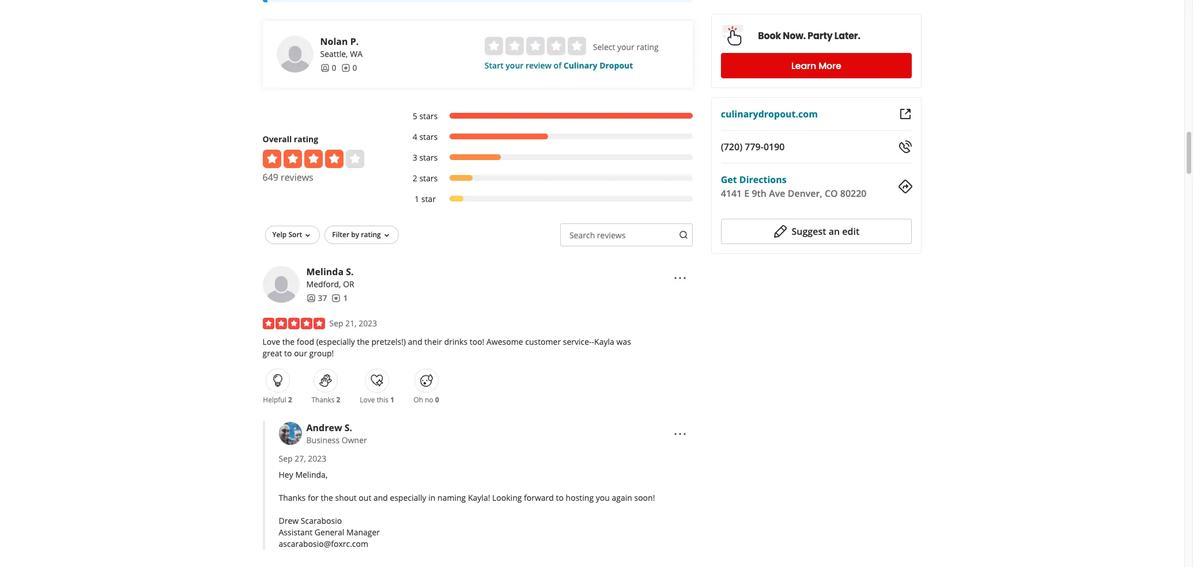 Task type: vqa. For each thing, say whether or not it's contained in the screenshot.


Task type: locate. For each thing, give the bounding box(es) containing it.
1 right this
[[390, 395, 394, 405]]

stars up star in the top of the page
[[419, 173, 438, 184]]

2 vertical spatial rating
[[361, 230, 381, 240]]

stars inside the filter reviews by 2 stars rating element
[[419, 173, 438, 184]]

649
[[263, 171, 278, 184]]

to left our
[[284, 348, 292, 359]]

(no rating) image
[[485, 37, 586, 55]]

reviews right search
[[597, 230, 626, 241]]

melinda s. link
[[306, 266, 354, 278]]

1 vertical spatial 2023
[[308, 454, 326, 465]]

1 (2 reactions) element from the left
[[288, 395, 292, 405]]

stars for 4 stars
[[419, 131, 438, 142]]

2 horizontal spatial rating
[[637, 41, 659, 52]]

(0 reactions) element
[[435, 395, 439, 405]]

start your review of culinary dropout
[[485, 60, 633, 71]]

denver,
[[788, 187, 823, 200]]

friends element for nolan p.
[[320, 62, 336, 74]]

0 horizontal spatial rating
[[294, 134, 318, 145]]

and right out
[[374, 493, 388, 504]]

assistant
[[279, 527, 313, 538]]

thanks left for
[[279, 493, 306, 504]]

owner
[[342, 435, 367, 446]]

yelp sort button
[[265, 226, 320, 244]]

0 horizontal spatial and
[[374, 493, 388, 504]]

2 (2 reactions) element from the left
[[336, 395, 340, 405]]

0 down seattle,
[[332, 62, 336, 73]]

service-
[[563, 337, 592, 348]]

1 horizontal spatial thanks
[[312, 395, 335, 405]]

suggest
[[792, 225, 827, 238]]

and left their
[[408, 337, 422, 348]]

overall
[[263, 134, 292, 145]]

1 for 1 star
[[415, 194, 419, 205]]

learn
[[792, 59, 817, 72]]

0 horizontal spatial 16 friends v2 image
[[306, 294, 316, 303]]

1 down or
[[343, 293, 348, 304]]

their
[[424, 337, 442, 348]]

sep 21, 2023
[[329, 318, 377, 329]]

2023 for sep 27, 2023
[[308, 454, 326, 465]]

the
[[282, 337, 295, 348], [357, 337, 369, 348], [321, 493, 333, 504]]

nolan p. seattle, wa
[[320, 35, 363, 59]]

1 horizontal spatial and
[[408, 337, 422, 348]]

love the food (especially the pretzels!) and their drinks too! awesome customer service--kayla was great to our group!
[[263, 337, 631, 359]]

photo of andrew s. image
[[279, 422, 302, 446]]

1 horizontal spatial (2 reactions) element
[[336, 395, 340, 405]]

thanks for thanks for the shout out and especially in naming kayla! looking forward to hosting you again soon!
[[279, 493, 306, 504]]

love inside love the food (especially the pretzels!) and their drinks too! awesome customer service--kayla was great to our group!
[[263, 337, 280, 348]]

0 vertical spatial 16 review v2 image
[[341, 63, 350, 72]]

0 vertical spatial to
[[284, 348, 292, 359]]

0 horizontal spatial (2 reactions) element
[[288, 395, 292, 405]]

(2 reactions) element for thanks 2
[[336, 395, 340, 405]]

rating element
[[485, 37, 586, 55]]

rating for select your rating
[[637, 41, 659, 52]]

sep left 21,
[[329, 318, 343, 329]]

0 vertical spatial thanks
[[312, 395, 335, 405]]

2 up andrew
[[336, 395, 340, 405]]

(1 reaction) element
[[390, 395, 394, 405]]

rating left 16 chevron down v2 image
[[361, 230, 381, 240]]

None radio
[[485, 37, 503, 55], [505, 37, 524, 55], [526, 37, 545, 55], [547, 37, 565, 55], [568, 37, 586, 55], [485, 37, 503, 55], [505, 37, 524, 55], [526, 37, 545, 55], [547, 37, 565, 55], [568, 37, 586, 55]]

nolan
[[320, 35, 348, 48]]

the up our
[[282, 337, 295, 348]]

seattle,
[[320, 48, 348, 59]]

rating right select
[[637, 41, 659, 52]]

stars right 5
[[419, 111, 438, 122]]

1 horizontal spatial sep
[[329, 318, 343, 329]]

2
[[413, 173, 417, 184], [288, 395, 292, 405], [336, 395, 340, 405]]

or
[[343, 279, 354, 290]]

looking
[[492, 493, 522, 504]]

stars inside filter reviews by 5 stars rating 'element'
[[419, 111, 438, 122]]

(2 reactions) element right helpful
[[288, 395, 292, 405]]

0 horizontal spatial reviews
[[281, 171, 313, 184]]

0 vertical spatial s.
[[346, 266, 354, 278]]

out
[[359, 493, 371, 504]]

1 vertical spatial 1
[[343, 293, 348, 304]]

0 down wa
[[353, 62, 357, 73]]

learn more
[[792, 59, 842, 72]]

star
[[421, 194, 436, 205]]

1 vertical spatial 16 friends v2 image
[[306, 294, 316, 303]]

24 external link v2 image
[[898, 107, 912, 121]]

reviews element for nolan
[[341, 62, 357, 74]]

reviews
[[281, 171, 313, 184], [597, 230, 626, 241]]

stars inside filter reviews by 3 stars rating element
[[419, 152, 438, 163]]

2 right helpful
[[288, 395, 292, 405]]

andrew s. business owner
[[306, 422, 367, 446]]

manager
[[346, 527, 380, 538]]

(2 reactions) element
[[288, 395, 292, 405], [336, 395, 340, 405]]

16 review v2 image
[[341, 63, 350, 72], [332, 294, 341, 303]]

1 stars from the top
[[419, 111, 438, 122]]

(720) 779-0190
[[721, 141, 785, 153]]

2 stars from the top
[[419, 131, 438, 142]]

drinks
[[444, 337, 468, 348]]

stars right 4
[[419, 131, 438, 142]]

0 vertical spatial love
[[263, 337, 280, 348]]

reviews element containing 1
[[332, 293, 348, 304]]

learn more link
[[721, 53, 912, 78]]

kayla!
[[468, 493, 490, 504]]

1 vertical spatial love
[[360, 395, 375, 405]]

1 vertical spatial 16 review v2 image
[[332, 294, 341, 303]]

1 horizontal spatial 2023
[[359, 318, 377, 329]]

s. up owner
[[345, 422, 352, 435]]

rating inside popup button
[[361, 230, 381, 240]]

thanks
[[312, 395, 335, 405], [279, 493, 306, 504]]

helpful 2
[[263, 395, 292, 405]]

2 down the 3 at top left
[[413, 173, 417, 184]]

0 vertical spatial reviews element
[[341, 62, 357, 74]]

reviews element down or
[[332, 293, 348, 304]]

to left "hosting"
[[556, 493, 564, 504]]

reviews element containing 0
[[341, 62, 357, 74]]

1 horizontal spatial 16 friends v2 image
[[320, 63, 329, 72]]

photo of melinda s. image
[[263, 266, 299, 303]]

menu image
[[673, 271, 687, 285]]

(especially
[[316, 337, 355, 348]]

1 vertical spatial thanks
[[279, 493, 306, 504]]

your
[[617, 41, 635, 52], [506, 60, 524, 71]]

0 right no
[[435, 395, 439, 405]]

5 stars
[[413, 111, 438, 122]]

co
[[825, 187, 838, 200]]

friends element down seattle,
[[320, 62, 336, 74]]

0 horizontal spatial love
[[263, 337, 280, 348]]

0 horizontal spatial your
[[506, 60, 524, 71]]

21,
[[345, 318, 357, 329]]

1 vertical spatial and
[[374, 493, 388, 504]]

photo of nolan p. image
[[276, 36, 313, 73]]

2 horizontal spatial 0
[[435, 395, 439, 405]]

s. up or
[[346, 266, 354, 278]]

2023 right 21,
[[359, 318, 377, 329]]

party
[[808, 29, 833, 42]]

love this 1
[[360, 395, 394, 405]]

reviews down 4 star rating image
[[281, 171, 313, 184]]

your up the dropout
[[617, 41, 635, 52]]

melinda,
[[295, 470, 328, 481]]

1 vertical spatial sep
[[279, 454, 293, 465]]

awesome
[[487, 337, 523, 348]]

of
[[554, 60, 562, 71]]

0 horizontal spatial the
[[282, 337, 295, 348]]

9th
[[752, 187, 767, 200]]

(2 reactions) element up andrew
[[336, 395, 340, 405]]

to
[[284, 348, 292, 359], [556, 493, 564, 504]]

reviews element
[[341, 62, 357, 74], [332, 293, 348, 304]]

friends element down medford,
[[306, 293, 327, 304]]

1 vertical spatial your
[[506, 60, 524, 71]]

to inside love the food (especially the pretzels!) and their drinks too! awesome customer service--kayla was great to our group!
[[284, 348, 292, 359]]

24 pencil v2 image
[[774, 225, 787, 239]]

0 horizontal spatial to
[[284, 348, 292, 359]]

1 horizontal spatial 2
[[336, 395, 340, 405]]

our
[[294, 348, 307, 359]]

24 phone v2 image
[[898, 140, 912, 154]]

1 left star in the top of the page
[[415, 194, 419, 205]]

2 horizontal spatial 1
[[415, 194, 419, 205]]

1 vertical spatial s.
[[345, 422, 352, 435]]

2 horizontal spatial 2
[[413, 173, 417, 184]]

3 stars from the top
[[419, 152, 438, 163]]

friends element containing 0
[[320, 62, 336, 74]]

stars for 3 stars
[[419, 152, 438, 163]]

love up great
[[263, 337, 280, 348]]

rating up 4 star rating image
[[294, 134, 318, 145]]

0 vertical spatial your
[[617, 41, 635, 52]]

0 vertical spatial reviews
[[281, 171, 313, 184]]

0 horizontal spatial 2
[[288, 395, 292, 405]]

thanks for thanks 2
[[312, 395, 335, 405]]

0 vertical spatial sep
[[329, 318, 343, 329]]

24 directions v2 image
[[898, 180, 912, 194]]

1 horizontal spatial your
[[617, 41, 635, 52]]

hey melinda,
[[279, 470, 328, 481]]

1 vertical spatial reviews element
[[332, 293, 348, 304]]

thanks up andrew
[[312, 395, 335, 405]]

sep 27, 2023
[[279, 454, 326, 465]]

0 vertical spatial and
[[408, 337, 422, 348]]

0 horizontal spatial thanks
[[279, 493, 306, 504]]

16 friends v2 image left 37
[[306, 294, 316, 303]]

select your rating
[[593, 41, 659, 52]]

and
[[408, 337, 422, 348], [374, 493, 388, 504]]

0 vertical spatial friends element
[[320, 62, 336, 74]]

s. for andrew
[[345, 422, 352, 435]]

16 review v2 image for nolan
[[341, 63, 350, 72]]

1 vertical spatial reviews
[[597, 230, 626, 241]]

16 friends v2 image for nolan
[[320, 63, 329, 72]]

love left this
[[360, 395, 375, 405]]

the down sep 21, 2023 at the bottom of page
[[357, 337, 369, 348]]

customer
[[525, 337, 561, 348]]

16 friends v2 image down seattle,
[[320, 63, 329, 72]]

love for love this 1
[[360, 395, 375, 405]]

friends element containing 37
[[306, 293, 327, 304]]

s. inside melinda s. medford, or
[[346, 266, 354, 278]]

0 vertical spatial 1
[[415, 194, 419, 205]]

1 vertical spatial friends element
[[306, 293, 327, 304]]

love for love the food (especially the pretzels!) and their drinks too! awesome customer service--kayla was great to our group!
[[263, 337, 280, 348]]

sep left 27,
[[279, 454, 293, 465]]

search
[[570, 230, 595, 241]]

your right start on the left
[[506, 60, 524, 71]]

0 horizontal spatial sep
[[279, 454, 293, 465]]

search reviews
[[570, 230, 626, 241]]

reviews element down wa
[[341, 62, 357, 74]]

nolan p. link
[[320, 35, 359, 48]]

2023 right 27,
[[308, 454, 326, 465]]

1 vertical spatial rating
[[294, 134, 318, 145]]

1 horizontal spatial love
[[360, 395, 375, 405]]

1 horizontal spatial rating
[[361, 230, 381, 240]]

  text field
[[560, 224, 693, 247]]

1 horizontal spatial reviews
[[597, 230, 626, 241]]

shout
[[335, 493, 357, 504]]

0 vertical spatial 2023
[[359, 318, 377, 329]]

0 horizontal spatial 1
[[343, 293, 348, 304]]

0 horizontal spatial 2023
[[308, 454, 326, 465]]

16 review v2 image down wa
[[341, 63, 350, 72]]

s. inside andrew s. business owner
[[345, 422, 352, 435]]

ave
[[769, 187, 786, 200]]

4 stars from the top
[[419, 173, 438, 184]]

sort
[[288, 230, 302, 240]]

stars inside filter reviews by 4 stars rating element
[[419, 131, 438, 142]]

your for select
[[617, 41, 635, 52]]

friends element
[[320, 62, 336, 74], [306, 293, 327, 304]]

16 friends v2 image
[[320, 63, 329, 72], [306, 294, 316, 303]]

(720)
[[721, 141, 743, 153]]

stars right the 3 at top left
[[419, 152, 438, 163]]

1 horizontal spatial 1
[[390, 395, 394, 405]]

an
[[829, 225, 840, 238]]

16 chevron down v2 image
[[303, 231, 313, 240]]

more
[[819, 59, 842, 72]]

1 vertical spatial to
[[556, 493, 564, 504]]

review
[[526, 60, 552, 71]]

0 vertical spatial 16 friends v2 image
[[320, 63, 329, 72]]

the right for
[[321, 493, 333, 504]]

16 review v2 image for melinda
[[332, 294, 341, 303]]

filter reviews by 3 stars rating element
[[401, 152, 693, 164]]

melinda s. medford, or
[[306, 266, 354, 290]]

2 stars
[[413, 173, 438, 184]]

16 review v2 image right 37
[[332, 294, 341, 303]]

0 vertical spatial rating
[[637, 41, 659, 52]]

sep
[[329, 318, 343, 329], [279, 454, 293, 465]]



Task type: describe. For each thing, give the bounding box(es) containing it.
16 friends v2 image for melinda
[[306, 294, 316, 303]]

filter reviews by 5 stars rating element
[[401, 111, 693, 122]]

yelp sort
[[272, 230, 302, 240]]

2 horizontal spatial the
[[357, 337, 369, 348]]

culinarydropout.com
[[721, 108, 818, 120]]

culinarydropout.com link
[[721, 108, 818, 120]]

naming
[[438, 493, 466, 504]]

stars for 2 stars
[[419, 173, 438, 184]]

no
[[425, 395, 433, 405]]

1 horizontal spatial the
[[321, 493, 333, 504]]

suggest an edit button
[[721, 219, 912, 244]]

suggest an edit
[[792, 225, 860, 238]]

now.
[[783, 29, 806, 42]]

779-
[[745, 141, 764, 153]]

andrew
[[306, 422, 342, 435]]

2023 for sep 21, 2023
[[359, 318, 377, 329]]

hey
[[279, 470, 293, 481]]

4141
[[721, 187, 742, 200]]

in
[[429, 493, 436, 504]]

2 for helpful 2
[[288, 395, 292, 405]]

filter reviews by 4 stars rating element
[[401, 131, 693, 143]]

wa
[[350, 48, 363, 59]]

reviews element for melinda
[[332, 293, 348, 304]]

too!
[[470, 337, 484, 348]]

oh
[[414, 395, 423, 405]]

culinary
[[564, 60, 598, 71]]

e
[[745, 187, 750, 200]]

rating for filter by rating
[[361, 230, 381, 240]]

filter by rating
[[332, 230, 381, 240]]

was
[[617, 337, 631, 348]]

1 horizontal spatial to
[[556, 493, 564, 504]]

scarabosio
[[301, 516, 342, 527]]

melinda
[[306, 266, 344, 278]]

edit
[[843, 225, 860, 238]]

1 for 1
[[343, 293, 348, 304]]

2 for thanks 2
[[336, 395, 340, 405]]

4
[[413, 131, 417, 142]]

forward
[[524, 493, 554, 504]]

filter reviews by 2 stars rating element
[[401, 173, 693, 184]]

37
[[318, 293, 327, 304]]

2 vertical spatial 1
[[390, 395, 394, 405]]

group!
[[309, 348, 334, 359]]

649 reviews
[[263, 171, 313, 184]]

sep for sep 27, 2023
[[279, 454, 293, 465]]

directions
[[740, 174, 787, 186]]

3 stars
[[413, 152, 438, 163]]

thanks for the shout out and especially in naming kayla! looking forward to hosting you again soon!
[[279, 493, 655, 504]]

business
[[306, 435, 340, 446]]

general
[[315, 527, 344, 538]]

-
[[592, 337, 594, 348]]

friends element for melinda s.
[[306, 293, 327, 304]]

select
[[593, 41, 615, 52]]

your for start
[[506, 60, 524, 71]]

5
[[413, 111, 417, 122]]

get directions 4141 e 9th ave denver, co 80220
[[721, 174, 867, 200]]

27,
[[295, 454, 306, 465]]

sep for sep 21, 2023
[[329, 318, 343, 329]]

filter reviews by 1 star rating element
[[401, 194, 693, 205]]

stars for 5 stars
[[419, 111, 438, 122]]

yelp
[[272, 230, 287, 240]]

2 inside the filter reviews by 2 stars rating element
[[413, 173, 417, 184]]

16 chevron down v2 image
[[382, 231, 391, 240]]

5 star rating image
[[263, 318, 325, 330]]

pretzels!)
[[372, 337, 406, 348]]

reviews for search reviews
[[597, 230, 626, 241]]

(2 reactions) element for helpful 2
[[288, 395, 292, 405]]

p.
[[350, 35, 359, 48]]

dropout
[[600, 60, 633, 71]]

great
[[263, 348, 282, 359]]

for
[[308, 493, 319, 504]]

get
[[721, 174, 737, 186]]

by
[[351, 230, 359, 240]]

especially
[[390, 493, 426, 504]]

filter by rating button
[[325, 226, 399, 244]]

oh no 0
[[414, 395, 439, 405]]

80220
[[841, 187, 867, 200]]

drew
[[279, 516, 299, 527]]

search image
[[679, 231, 688, 240]]

helpful
[[263, 395, 286, 405]]

medford,
[[306, 279, 341, 290]]

filter
[[332, 230, 349, 240]]

3
[[413, 152, 417, 163]]

you
[[596, 493, 610, 504]]

1 horizontal spatial 0
[[353, 62, 357, 73]]

reviews for 649 reviews
[[281, 171, 313, 184]]

4 stars
[[413, 131, 438, 142]]

and inside love the food (especially the pretzels!) and their drinks too! awesome customer service--kayla was great to our group!
[[408, 337, 422, 348]]

food
[[297, 337, 314, 348]]

menu image
[[673, 428, 687, 441]]

0 horizontal spatial 0
[[332, 62, 336, 73]]

1 star
[[415, 194, 436, 205]]

drew scarabosio assistant general manager ascarabosio@foxrc.com
[[279, 516, 380, 550]]

this
[[377, 395, 389, 405]]

4 star rating image
[[263, 150, 364, 168]]

start
[[485, 60, 504, 71]]

s. for melinda
[[346, 266, 354, 278]]

get directions link
[[721, 174, 787, 186]]

again
[[612, 493, 632, 504]]

soon!
[[634, 493, 655, 504]]

info alert
[[263, 0, 693, 2]]

ascarabosio@foxrc.com
[[279, 539, 368, 550]]



